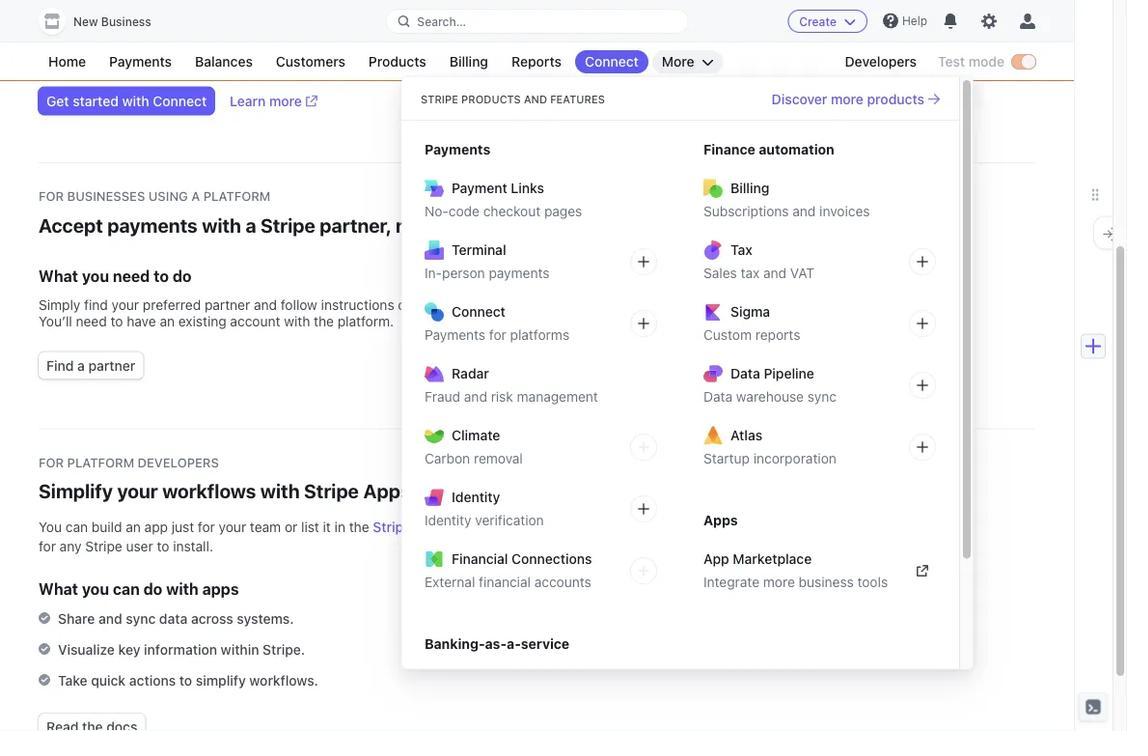 Task type: describe. For each thing, give the bounding box(es) containing it.
docusign link
[[580, 589, 641, 608]]

list
[[301, 519, 319, 535]]

with inside button
[[122, 93, 149, 109]]

balances
[[195, 54, 253, 70]]

service
[[521, 636, 570, 652]]

partners
[[580, 267, 644, 285]]

to inside you can build an app just for your team or list it in the stripe app marketplace for any stripe user to install.
[[157, 538, 169, 554]]

systems.
[[237, 611, 294, 627]]

wix
[[580, 377, 604, 393]]

external
[[425, 574, 475, 590]]

our
[[364, 39, 385, 55]]

startup
[[704, 450, 750, 466]]

to inside by clicking "get started with connect", you agree to our services agreement and connect platform agreement .
[[348, 39, 361, 55]]

woocommerce
[[580, 339, 678, 355]]

examples: lyft, instacart, kickstarter
[[549, 116, 777, 132]]

home
[[48, 54, 86, 70]]

for businesses using a platform
[[39, 189, 271, 203]]

featured
[[549, 518, 616, 536]]

1 horizontal spatial apps
[[620, 518, 656, 536]]

stripe down 'billing' 'link'
[[421, 93, 459, 106]]

1 vertical spatial apps
[[704, 512, 738, 528]]

stripe left partner,
[[261, 213, 316, 236]]

test
[[939, 54, 966, 70]]

subscriptions and invoices
[[704, 203, 871, 219]]

0 horizontal spatial do
[[144, 579, 163, 598]]

for for simplify your workflows with stripe apps
[[39, 455, 64, 469]]

find a partner link
[[39, 352, 143, 379]]

developers link
[[836, 50, 927, 73]]

more
[[662, 54, 695, 70]]

connect up payments for platforms
[[452, 304, 506, 320]]

1 horizontal spatial billing
[[731, 180, 770, 196]]

help button
[[876, 5, 936, 36]]

sigma
[[731, 304, 771, 320]]

take quick actions to simplify workflows.
[[58, 673, 319, 689]]

test data
[[529, 82, 584, 93]]

warehouse
[[737, 389, 804, 405]]

you inside by clicking "get started with connect", you agree to our services agreement and connect platform agreement .
[[283, 39, 305, 55]]

fraud and risk management
[[425, 389, 599, 405]]

identity for identity
[[452, 489, 501, 505]]

app
[[144, 519, 168, 535]]

the inside you can build an app just for your team or list it in the stripe app marketplace for any stripe user to install.
[[349, 519, 370, 535]]

to inside simply find your preferred partner and follow instructions on their website. you'll need to have an existing account with the platform.
[[111, 313, 123, 329]]

stripe.
[[263, 642, 305, 658]]

you for what you need to do
[[82, 267, 109, 285]]

create
[[800, 14, 837, 28]]

what for what you need to do
[[39, 267, 78, 285]]

top
[[549, 267, 576, 285]]

partner inside simply find your preferred partner and follow instructions on their website. you'll need to have an existing account with the platform.
[[205, 297, 250, 313]]

app inside you can build an app just for your team or list it in the stripe app marketplace for any stripe user to install.
[[415, 519, 441, 535]]

payment
[[452, 180, 508, 196]]

1 horizontal spatial for
[[198, 519, 215, 535]]

their
[[417, 297, 446, 313]]

kickstarter
[[709, 116, 777, 132]]

and inside simply find your preferred partner and follow instructions on their website. you'll need to have an existing account with the platform.
[[254, 297, 277, 313]]

code down 'payment'
[[449, 203, 480, 219]]

finance
[[704, 141, 756, 157]]

top partners
[[549, 267, 644, 285]]

platform
[[123, 58, 178, 74]]

in-
[[425, 265, 442, 281]]

in
[[335, 519, 346, 535]]

1 vertical spatial products
[[462, 93, 521, 106]]

intercom
[[580, 552, 637, 568]]

started inside get started with connect button
[[73, 93, 119, 109]]

banking-
[[425, 636, 485, 652]]

terminal
[[452, 242, 507, 258]]

test
[[529, 82, 555, 93]]

marketplace inside app marketplace integrate more business tools
[[733, 551, 812, 567]]

notifications image
[[943, 14, 959, 29]]

banking-as-a-service
[[425, 636, 570, 652]]

just
[[172, 519, 194, 535]]

tools
[[858, 574, 889, 590]]

more for learn
[[269, 93, 302, 109]]

"get
[[109, 39, 137, 55]]

instructions
[[321, 297, 395, 313]]

radar
[[452, 366, 489, 381]]

connect inside by clicking "get started with connect", you agree to our services agreement and connect platform agreement .
[[66, 58, 119, 74]]

home link
[[39, 50, 96, 73]]

1 horizontal spatial agreement
[[447, 39, 517, 55]]

billing link
[[440, 50, 498, 73]]

by clicking "get started with connect", you agree to our services agreement and connect platform agreement .
[[39, 39, 517, 74]]

and down "radar"
[[464, 389, 488, 405]]

and right share
[[98, 611, 122, 627]]

stripe right in
[[373, 519, 412, 535]]

help
[[903, 14, 928, 28]]

more inside app marketplace integrate more business tools
[[764, 574, 796, 590]]

create button
[[788, 10, 868, 33]]

integrate
[[704, 574, 760, 590]]

have
[[127, 313, 156, 329]]

stripe down "build"
[[85, 538, 122, 554]]

identity for identity verification
[[425, 512, 472, 528]]

need inside simply find your preferred partner and follow instructions on their website. you'll need to have an existing account with the platform.
[[76, 313, 107, 329]]

1 vertical spatial payments
[[425, 141, 491, 157]]

data
[[159, 611, 188, 627]]

0 vertical spatial platform
[[203, 189, 271, 203]]

Search… search field
[[387, 9, 688, 33]]

accept
[[39, 213, 103, 236]]

get started with connect button
[[39, 87, 215, 114]]

with up share and sync data across systems.
[[166, 579, 199, 598]]

with inside simply find your preferred partner and follow instructions on their website. you'll need to have an existing account with the platform.
[[284, 313, 310, 329]]

install.
[[173, 538, 213, 554]]

by
[[39, 39, 55, 55]]

what for what you can do with apps
[[39, 579, 78, 598]]

payments link
[[100, 50, 182, 73]]

preferred
[[143, 297, 201, 313]]

connect inside button
[[153, 93, 207, 109]]

1 vertical spatial partner
[[88, 357, 136, 373]]

0 vertical spatial payments
[[109, 54, 172, 70]]

lyft,
[[616, 116, 643, 132]]

invoices
[[820, 203, 871, 219]]

financial connections
[[452, 551, 592, 567]]

get
[[46, 93, 69, 109]]

for for accept payments with a stripe partner, no code required
[[39, 189, 64, 203]]

1 vertical spatial apps
[[202, 579, 239, 598]]

.
[[252, 58, 255, 74]]

stripe products and features
[[421, 93, 605, 106]]

simplify your workflows with stripe apps
[[39, 479, 411, 502]]

account
[[230, 313, 281, 329]]

featured apps
[[549, 518, 656, 536]]

and inside by clicking "get started with connect", you agree to our services agreement and connect platform agreement .
[[39, 58, 62, 74]]



Task type: locate. For each thing, give the bounding box(es) containing it.
1 for from the top
[[39, 189, 64, 203]]

checkout
[[484, 203, 541, 219]]

data for data warehouse sync
[[704, 389, 733, 405]]

sync
[[808, 389, 837, 405], [126, 611, 156, 627]]

the left platform.
[[314, 313, 334, 329]]

can inside you can build an app just for your team or list it in the stripe app marketplace for any stripe user to install.
[[65, 519, 88, 535]]

0 vertical spatial your
[[112, 297, 139, 313]]

agreement down search… on the left top of the page
[[447, 39, 517, 55]]

billing
[[450, 54, 489, 70], [731, 180, 770, 196]]

your right the find
[[112, 297, 139, 313]]

need up have
[[113, 267, 150, 285]]

products down 'billing' 'link'
[[462, 93, 521, 106]]

2 vertical spatial you
[[82, 579, 109, 598]]

2 horizontal spatial a
[[246, 213, 256, 236]]

and left the data
[[524, 93, 548, 106]]

0 vertical spatial need
[[113, 267, 150, 285]]

code
[[449, 203, 480, 219], [423, 213, 468, 236]]

1 horizontal spatial an
[[160, 313, 175, 329]]

app up integrate
[[704, 551, 730, 567]]

0 vertical spatial marketplace
[[444, 519, 523, 535]]

discover more products
[[772, 91, 925, 107]]

0 vertical spatial data
[[731, 366, 761, 381]]

2 horizontal spatial for
[[489, 327, 507, 343]]

the inside simply find your preferred partner and follow instructions on their website. you'll need to have an existing account with the platform.
[[314, 313, 334, 329]]

apps up intercom
[[620, 518, 656, 536]]

need
[[113, 267, 150, 285], [76, 313, 107, 329]]

1 vertical spatial for
[[198, 519, 215, 535]]

2 vertical spatial your
[[219, 519, 246, 535]]

a-
[[507, 636, 521, 652]]

app
[[415, 519, 441, 535], [704, 551, 730, 567]]

stripe up it
[[304, 479, 359, 502]]

0 horizontal spatial the
[[314, 313, 334, 329]]

marketplace up financial
[[444, 519, 523, 535]]

within
[[221, 642, 259, 658]]

do up data
[[144, 579, 163, 598]]

your left team
[[219, 519, 246, 535]]

0 vertical spatial apps
[[363, 479, 411, 502]]

0 vertical spatial products
[[369, 54, 427, 70]]

partner right preferred
[[205, 297, 250, 313]]

user
[[126, 538, 153, 554]]

0 horizontal spatial billing
[[450, 54, 489, 70]]

with down the for businesses using a platform
[[202, 213, 241, 236]]

test mode
[[939, 54, 1005, 70]]

Search… text field
[[387, 9, 688, 33]]

a right using
[[191, 189, 200, 203]]

started inside by clicking "get started with connect", you agree to our services agreement and connect platform agreement .
[[141, 39, 185, 55]]

you
[[39, 519, 62, 535]]

you up the find
[[82, 267, 109, 285]]

2 what from the top
[[39, 579, 78, 598]]

connections
[[512, 551, 592, 567]]

code right no
[[423, 213, 468, 236]]

to left 'our'
[[348, 39, 361, 55]]

share and sync data across systems.
[[58, 611, 294, 627]]

app inside app marketplace integrate more business tools
[[704, 551, 730, 567]]

1 vertical spatial data
[[704, 389, 733, 405]]

apps up stripe app marketplace link
[[363, 479, 411, 502]]

1 horizontal spatial do
[[173, 267, 192, 285]]

1 horizontal spatial sync
[[808, 389, 837, 405]]

simply find your preferred partner and follow instructions on their website. you'll need to have an existing account with the platform.
[[39, 297, 502, 329]]

platform up simplify
[[67, 455, 134, 469]]

a inside find a partner link
[[77, 357, 85, 373]]

can down user
[[113, 579, 140, 598]]

what up share
[[39, 579, 78, 598]]

0 vertical spatial apps
[[620, 518, 656, 536]]

you up share
[[82, 579, 109, 598]]

payments up 'payment'
[[425, 141, 491, 157]]

data pipeline
[[731, 366, 815, 381]]

find
[[46, 357, 74, 373]]

0 horizontal spatial started
[[73, 93, 119, 109]]

1 vertical spatial app
[[704, 551, 730, 567]]

1 horizontal spatial need
[[113, 267, 150, 285]]

1 horizontal spatial products
[[462, 93, 521, 106]]

0 horizontal spatial sync
[[126, 611, 156, 627]]

simplify
[[39, 479, 113, 502]]

0 horizontal spatial can
[[65, 519, 88, 535]]

with
[[189, 39, 215, 55], [122, 93, 149, 109], [202, 213, 241, 236], [284, 313, 310, 329], [261, 479, 300, 502], [166, 579, 199, 598]]

products down search… on the left top of the page
[[369, 54, 427, 70]]

2 vertical spatial a
[[77, 357, 85, 373]]

no-
[[425, 203, 449, 219]]

a right find
[[77, 357, 85, 373]]

squarespace
[[580, 302, 663, 318]]

more inside discover more products link
[[831, 91, 864, 107]]

apps down startup
[[704, 512, 738, 528]]

0 horizontal spatial more
[[269, 93, 302, 109]]

need right you'll
[[76, 313, 107, 329]]

0 vertical spatial do
[[173, 267, 192, 285]]

follow
[[281, 297, 318, 313]]

visualize
[[58, 642, 115, 658]]

squarespace link
[[580, 300, 663, 320]]

0 horizontal spatial apps
[[202, 579, 239, 598]]

more button
[[653, 50, 724, 73]]

an inside you can build an app just for your team or list it in the stripe app marketplace for any stripe user to install.
[[126, 519, 141, 535]]

identity
[[452, 489, 501, 505], [425, 512, 472, 528]]

0 horizontal spatial for
[[39, 538, 56, 554]]

1 vertical spatial you
[[82, 267, 109, 285]]

examples:
[[549, 116, 612, 132]]

app up the external
[[415, 519, 441, 535]]

visualize key information within stripe.
[[58, 642, 305, 658]]

billing down search… on the left top of the page
[[450, 54, 489, 70]]

no
[[396, 213, 419, 236]]

billing inside 'link'
[[450, 54, 489, 70]]

2 vertical spatial for
[[39, 538, 56, 554]]

balances link
[[185, 50, 263, 73]]

as-
[[485, 636, 507, 652]]

external financial accounts
[[425, 574, 592, 590]]

custom reports
[[704, 327, 801, 343]]

what up simply
[[39, 267, 78, 285]]

0 horizontal spatial partner
[[88, 357, 136, 373]]

payments
[[107, 213, 198, 236], [489, 265, 550, 281]]

what you can do with apps
[[39, 579, 239, 598]]

data
[[731, 366, 761, 381], [704, 389, 733, 405]]

services
[[388, 39, 443, 55]]

connect down connect platform agreement link
[[153, 93, 207, 109]]

1 horizontal spatial the
[[349, 519, 370, 535]]

and left invoices in the top right of the page
[[793, 203, 816, 219]]

0 vertical spatial app
[[415, 519, 441, 535]]

fraud
[[425, 389, 461, 405]]

1 horizontal spatial marketplace
[[733, 551, 812, 567]]

payments for platforms
[[425, 327, 570, 343]]

0 vertical spatial for
[[39, 189, 64, 203]]

payments down website.
[[425, 327, 486, 343]]

a for using
[[191, 189, 200, 203]]

a up simply find your preferred partner and follow instructions on their website. you'll need to have an existing account with the platform. in the left top of the page
[[246, 213, 256, 236]]

1 vertical spatial do
[[144, 579, 163, 598]]

0 vertical spatial you
[[283, 39, 305, 55]]

instacart,
[[647, 116, 706, 132]]

data for data pipeline
[[731, 366, 761, 381]]

0 horizontal spatial an
[[126, 519, 141, 535]]

discover
[[772, 91, 828, 107]]

accept payments with a stripe partner, no code required
[[39, 213, 549, 236]]

identity up financial
[[425, 512, 472, 528]]

1 horizontal spatial can
[[113, 579, 140, 598]]

0 horizontal spatial products
[[369, 54, 427, 70]]

0 vertical spatial identity
[[452, 489, 501, 505]]

1 horizontal spatial payments
[[489, 265, 550, 281]]

1 vertical spatial for
[[39, 455, 64, 469]]

intercom link
[[580, 551, 637, 570]]

learn more
[[230, 93, 302, 109]]

with left connect", at top left
[[189, 39, 215, 55]]

0 horizontal spatial need
[[76, 313, 107, 329]]

business
[[101, 15, 151, 28]]

sync down what you can do with apps
[[126, 611, 156, 627]]

for down website.
[[489, 327, 507, 343]]

0 horizontal spatial a
[[77, 357, 85, 373]]

0 vertical spatial agreement
[[447, 39, 517, 55]]

an
[[160, 313, 175, 329], [126, 519, 141, 535]]

1 horizontal spatial started
[[141, 39, 185, 55]]

1 vertical spatial an
[[126, 519, 141, 535]]

for up simplify
[[39, 455, 64, 469]]

to down the app
[[157, 538, 169, 554]]

1 vertical spatial agreement
[[181, 58, 252, 74]]

vat
[[791, 265, 815, 281]]

platform up accept payments with a stripe partner, no code required
[[203, 189, 271, 203]]

payment links
[[452, 180, 545, 196]]

2 vertical spatial payments
[[425, 327, 486, 343]]

started up connect platform agreement link
[[141, 39, 185, 55]]

for down the you
[[39, 538, 56, 554]]

can up the any
[[65, 519, 88, 535]]

2 for from the top
[[39, 455, 64, 469]]

woocommerce link
[[580, 338, 678, 357]]

and down by
[[39, 58, 62, 74]]

0 horizontal spatial agreement
[[181, 58, 252, 74]]

finance automation
[[704, 141, 835, 157]]

existing
[[178, 313, 227, 329]]

more right discover
[[831, 91, 864, 107]]

0 vertical spatial what
[[39, 267, 78, 285]]

1 vertical spatial what
[[39, 579, 78, 598]]

startup incorporation
[[704, 450, 837, 466]]

0 vertical spatial the
[[314, 313, 334, 329]]

what
[[39, 267, 78, 285], [39, 579, 78, 598]]

0 horizontal spatial payments
[[107, 213, 198, 236]]

carbon removal
[[425, 450, 523, 466]]

products
[[369, 54, 427, 70], [462, 93, 521, 106]]

connect up features
[[585, 54, 639, 70]]

0 horizontal spatial marketplace
[[444, 519, 523, 535]]

1 vertical spatial billing
[[731, 180, 770, 196]]

to down visualize key information within stripe.
[[179, 673, 192, 689]]

1 horizontal spatial partner
[[205, 297, 250, 313]]

apps
[[620, 518, 656, 536], [202, 579, 239, 598]]

0 vertical spatial sync
[[808, 389, 837, 405]]

1 vertical spatial the
[[349, 519, 370, 535]]

data warehouse sync
[[704, 389, 837, 405]]

marketplace up integrate
[[733, 551, 812, 567]]

using
[[148, 189, 188, 203]]

0 vertical spatial for
[[489, 327, 507, 343]]

more left business
[[764, 574, 796, 590]]

data up the atlas at the right bottom of page
[[704, 389, 733, 405]]

0 horizontal spatial app
[[415, 519, 441, 535]]

1 horizontal spatial apps
[[704, 512, 738, 528]]

sync for and
[[126, 611, 156, 627]]

you left agree
[[283, 39, 305, 55]]

and right tax
[[764, 265, 787, 281]]

an up user
[[126, 519, 141, 535]]

payments up get started with connect
[[109, 54, 172, 70]]

1 vertical spatial your
[[117, 479, 158, 502]]

with right account
[[284, 313, 310, 329]]

data up the warehouse
[[731, 366, 761, 381]]

for
[[39, 189, 64, 203], [39, 455, 64, 469]]

a for with
[[246, 213, 256, 236]]

new
[[73, 15, 98, 28]]

identity up the identity verification
[[452, 489, 501, 505]]

sync for warehouse
[[808, 389, 837, 405]]

with down platform
[[122, 93, 149, 109]]

agreement down connect", at top left
[[181, 58, 252, 74]]

to up preferred
[[154, 267, 169, 285]]

your down the 'for platform developers'
[[117, 479, 158, 502]]

1 vertical spatial platform
[[67, 455, 134, 469]]

actions
[[129, 673, 176, 689]]

0 vertical spatial billing
[[450, 54, 489, 70]]

sales tax and vat
[[704, 265, 815, 281]]

you
[[283, 39, 305, 55], [82, 267, 109, 285], [82, 579, 109, 598]]

1 vertical spatial started
[[73, 93, 119, 109]]

1 what from the top
[[39, 267, 78, 285]]

the right in
[[349, 519, 370, 535]]

an right have
[[160, 313, 175, 329]]

quick
[[91, 673, 126, 689]]

0 vertical spatial payments
[[107, 213, 198, 236]]

more right learn
[[269, 93, 302, 109]]

1 vertical spatial marketplace
[[733, 551, 812, 567]]

payments
[[109, 54, 172, 70], [425, 141, 491, 157], [425, 327, 486, 343]]

build
[[92, 519, 122, 535]]

with up "or"
[[261, 479, 300, 502]]

1 vertical spatial can
[[113, 579, 140, 598]]

products link
[[359, 50, 436, 73]]

partner right find
[[88, 357, 136, 373]]

1 horizontal spatial a
[[191, 189, 200, 203]]

with inside by clicking "get started with connect", you agree to our services agreement and connect platform agreement .
[[189, 39, 215, 55]]

for up 'accept' at the top
[[39, 189, 64, 203]]

learn more link
[[230, 91, 318, 111]]

1 vertical spatial sync
[[126, 611, 156, 627]]

payments down terminal
[[489, 265, 550, 281]]

subscriptions
[[704, 203, 789, 219]]

docusign
[[580, 590, 641, 606]]

risk
[[491, 389, 514, 405]]

reports
[[756, 327, 801, 343]]

management
[[517, 389, 599, 405]]

your inside simply find your preferred partner and follow instructions on their website. you'll need to have an existing account with the platform.
[[112, 297, 139, 313]]

0 vertical spatial started
[[141, 39, 185, 55]]

0 vertical spatial an
[[160, 313, 175, 329]]

1 vertical spatial identity
[[425, 512, 472, 528]]

connect down clicking
[[66, 58, 119, 74]]

2 horizontal spatial more
[[831, 91, 864, 107]]

pipeline
[[764, 366, 815, 381]]

it
[[323, 519, 331, 535]]

accounts
[[535, 574, 592, 590]]

more for discover
[[831, 91, 864, 107]]

financial
[[479, 574, 531, 590]]

0 vertical spatial can
[[65, 519, 88, 535]]

1 vertical spatial payments
[[489, 265, 550, 281]]

atlas
[[731, 427, 763, 443]]

sync down "pipeline"
[[808, 389, 837, 405]]

pages
[[545, 203, 583, 219]]

0 vertical spatial partner
[[205, 297, 250, 313]]

apps up across
[[202, 579, 239, 598]]

new business button
[[39, 8, 171, 35]]

1 vertical spatial a
[[246, 213, 256, 236]]

do up preferred
[[173, 267, 192, 285]]

started right get
[[73, 93, 119, 109]]

for up install. on the left of page
[[198, 519, 215, 535]]

and left the follow
[[254, 297, 277, 313]]

connect link
[[576, 50, 649, 73]]

0 horizontal spatial platform
[[67, 455, 134, 469]]

business
[[799, 574, 854, 590]]

0 vertical spatial a
[[191, 189, 200, 203]]

1 vertical spatial need
[[76, 313, 107, 329]]

1 horizontal spatial app
[[704, 551, 730, 567]]

discover more products link
[[772, 89, 941, 109]]

marketplace inside you can build an app just for your team or list it in the stripe app marketplace for any stripe user to install.
[[444, 519, 523, 535]]

payments down the for businesses using a platform
[[107, 213, 198, 236]]

billing up subscriptions
[[731, 180, 770, 196]]

custom
[[704, 327, 752, 343]]

find a partner
[[46, 357, 136, 373]]

more inside learn more link
[[269, 93, 302, 109]]

to left have
[[111, 313, 123, 329]]

1 horizontal spatial more
[[764, 574, 796, 590]]

an inside simply find your preferred partner and follow instructions on their website. you'll need to have an existing account with the platform.
[[160, 313, 175, 329]]

you for what you can do with apps
[[82, 579, 109, 598]]

0 horizontal spatial apps
[[363, 479, 411, 502]]

1 horizontal spatial platform
[[203, 189, 271, 203]]

your inside you can build an app just for your team or list it in the stripe app marketplace for any stripe user to install.
[[219, 519, 246, 535]]



Task type: vqa. For each thing, say whether or not it's contained in the screenshot.
PRICING within the button
no



